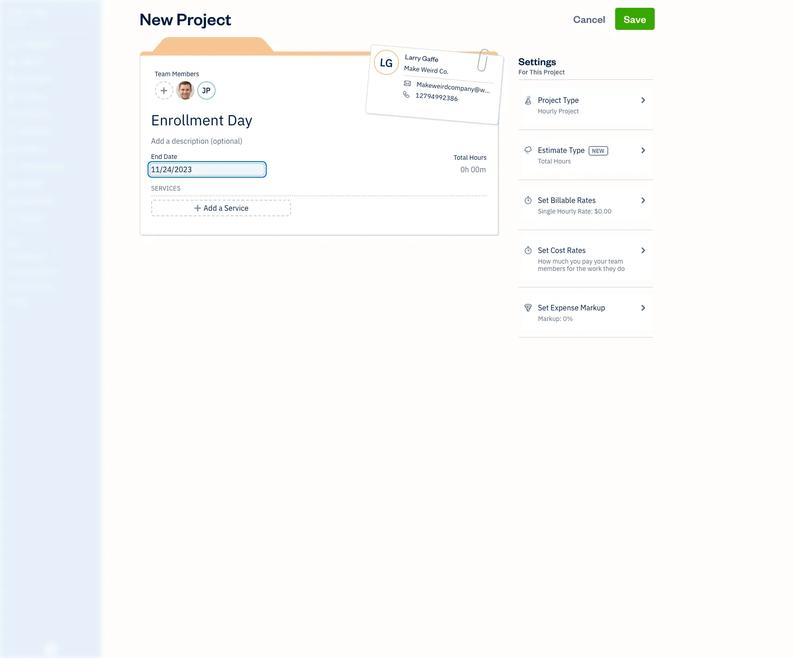Task type: describe. For each thing, give the bounding box(es) containing it.
set expense markup
[[538, 303, 605, 313]]

jp
[[202, 86, 210, 95]]

items and services image
[[7, 268, 98, 275]]

date
[[164, 153, 177, 161]]

cost
[[551, 246, 565, 255]]

chevronright image for estimate type
[[639, 145, 647, 156]]

12794992386
[[415, 91, 458, 103]]

expenses image
[[524, 303, 532, 314]]

report image
[[6, 215, 17, 224]]

new
[[140, 8, 173, 29]]

weird
[[421, 65, 438, 75]]

chevronright image for set cost rates
[[639, 245, 647, 256]]

much
[[552, 257, 569, 266]]

work
[[587, 265, 602, 273]]

your
[[594, 257, 607, 266]]

rate
[[578, 207, 591, 216]]

type for estimate type
[[569, 146, 585, 155]]

set for set cost rates
[[538, 246, 549, 255]]

1 horizontal spatial total
[[538, 157, 552, 166]]

plus image
[[193, 203, 202, 214]]

freshbooks image
[[43, 644, 58, 655]]

services
[[151, 184, 180, 193]]

turtle inc owner
[[7, 8, 48, 25]]

end date
[[151, 153, 177, 161]]

owner
[[7, 18, 24, 25]]

hourly project
[[538, 107, 579, 115]]

dashboard image
[[6, 40, 17, 49]]

money image
[[6, 180, 17, 189]]

1 horizontal spatial total hours
[[538, 157, 571, 166]]

estimate type
[[538, 146, 585, 155]]

rates for set cost rates
[[567, 246, 586, 255]]

timer image
[[6, 162, 17, 171]]

single
[[538, 207, 556, 216]]

Project Name text field
[[151, 111, 404, 129]]

makeweirdcompany@weird.co
[[416, 80, 505, 96]]

save button
[[615, 8, 654, 30]]

0 horizontal spatial hours
[[469, 154, 487, 162]]

0 vertical spatial hourly
[[538, 107, 557, 115]]

settings for this project
[[518, 55, 565, 76]]

set for set billable rates
[[538, 196, 549, 205]]

1 vertical spatial hourly
[[557, 207, 576, 216]]

timetracking image for set cost rates
[[524, 245, 532, 256]]

main element
[[0, 0, 124, 659]]

new project
[[140, 8, 231, 29]]

0 horizontal spatial total
[[454, 154, 468, 162]]

project inside settings for this project
[[544, 68, 565, 76]]

chevronright image
[[639, 303, 647, 314]]

markup
[[580, 303, 605, 313]]

for
[[518, 68, 528, 76]]

phone image
[[401, 90, 411, 99]]

team
[[155, 70, 171, 78]]

Project Description text field
[[151, 136, 404, 147]]

how much you pay your team members for the work they do
[[538, 257, 625, 273]]



Task type: vqa. For each thing, say whether or not it's contained in the screenshot.
CONNECTING
no



Task type: locate. For each thing, give the bounding box(es) containing it.
total up hourly budget text box
[[454, 154, 468, 162]]

type up hourly project
[[563, 96, 579, 105]]

1 horizontal spatial hours
[[554, 157, 571, 166]]

project image
[[6, 145, 17, 154]]

pay
[[582, 257, 592, 266]]

projects image
[[524, 95, 532, 106]]

add a service
[[204, 204, 249, 213]]

set up single in the right top of the page
[[538, 196, 549, 205]]

set up how
[[538, 246, 549, 255]]

rates
[[577, 196, 596, 205], [567, 246, 586, 255]]

1 vertical spatial rates
[[567, 246, 586, 255]]

1 chevronright image from the top
[[639, 95, 647, 106]]

the
[[576, 265, 586, 273]]

hours up hourly budget text box
[[469, 154, 487, 162]]

2 set from the top
[[538, 246, 549, 255]]

total down estimate
[[538, 157, 552, 166]]

set
[[538, 196, 549, 205], [538, 246, 549, 255], [538, 303, 549, 313]]

this
[[530, 68, 542, 76]]

timetracking image left cost
[[524, 245, 532, 256]]

bank connections image
[[7, 282, 98, 290]]

expense
[[551, 303, 579, 313]]

for
[[567, 265, 575, 273]]

a
[[219, 204, 223, 213]]

they
[[603, 265, 616, 273]]

type for project type
[[563, 96, 579, 105]]

rates for set billable rates
[[577, 196, 596, 205]]

markup:
[[538, 315, 562, 323]]

members
[[538, 265, 565, 273]]

inc
[[35, 8, 48, 17]]

cancel button
[[565, 8, 614, 30]]

2 timetracking image from the top
[[524, 245, 532, 256]]

project type
[[538, 96, 579, 105]]

members
[[172, 70, 199, 78]]

hourly down set billable rates
[[557, 207, 576, 216]]

timetracking image
[[524, 195, 532, 206], [524, 245, 532, 256]]

you
[[570, 257, 581, 266]]

1 timetracking image from the top
[[524, 195, 532, 206]]

chevronright image for project type
[[639, 95, 647, 106]]

add
[[204, 204, 217, 213]]

2 vertical spatial set
[[538, 303, 549, 313]]

settings image
[[7, 297, 98, 304]]

End date in  format text field
[[151, 165, 263, 174]]

how
[[538, 257, 551, 266]]

lg
[[379, 55, 393, 70]]

set cost rates
[[538, 246, 586, 255]]

save
[[624, 12, 646, 25]]

type
[[563, 96, 579, 105], [569, 146, 585, 155]]

timetracking image left billable
[[524, 195, 532, 206]]

rates up rate
[[577, 196, 596, 205]]

larry gaffe make weird co.
[[404, 52, 449, 76]]

0 vertical spatial timetracking image
[[524, 195, 532, 206]]

set billable rates
[[538, 196, 596, 205]]

0 horizontal spatial total hours
[[454, 154, 487, 162]]

2 chevronright image from the top
[[639, 145, 647, 156]]

estimate
[[538, 146, 567, 155]]

rates up "you"
[[567, 246, 586, 255]]

settings
[[518, 55, 556, 68]]

client image
[[6, 57, 17, 67]]

estimate image
[[6, 75, 17, 84]]

service
[[224, 204, 249, 213]]

$0.00
[[594, 207, 612, 216]]

markup: 0%
[[538, 315, 573, 323]]

total
[[454, 154, 468, 162], [538, 157, 552, 166]]

3 set from the top
[[538, 303, 549, 313]]

make
[[404, 64, 420, 73]]

0%
[[563, 315, 573, 323]]

end
[[151, 153, 162, 161]]

add a service button
[[151, 200, 291, 217]]

estimates image
[[524, 145, 532, 156]]

hourly
[[538, 107, 557, 115], [557, 207, 576, 216]]

billable
[[551, 196, 575, 205]]

:
[[591, 207, 593, 216]]

invoice image
[[6, 92, 17, 102]]

chevronright image
[[639, 95, 647, 106], [639, 145, 647, 156], [639, 195, 647, 206], [639, 245, 647, 256]]

chart image
[[6, 197, 17, 206]]

team
[[608, 257, 623, 266]]

total hours down estimate
[[538, 157, 571, 166]]

hours
[[469, 154, 487, 162], [554, 157, 571, 166]]

0 vertical spatial set
[[538, 196, 549, 205]]

apps image
[[7, 238, 98, 246]]

team members image
[[7, 253, 98, 260]]

new
[[592, 148, 604, 154]]

3 chevronright image from the top
[[639, 195, 647, 206]]

cancel
[[573, 12, 605, 25]]

0 vertical spatial rates
[[577, 196, 596, 205]]

1 vertical spatial set
[[538, 246, 549, 255]]

Hourly Budget text field
[[460, 165, 487, 174]]

gaffe
[[422, 54, 439, 64]]

set up markup:
[[538, 303, 549, 313]]

1 set from the top
[[538, 196, 549, 205]]

total hours up hourly budget text box
[[454, 154, 487, 162]]

project
[[176, 8, 231, 29], [544, 68, 565, 76], [538, 96, 561, 105], [558, 107, 579, 115]]

4 chevronright image from the top
[[639, 245, 647, 256]]

co.
[[439, 67, 449, 76]]

chevronright image for set billable rates
[[639, 195, 647, 206]]

team members
[[155, 70, 199, 78]]

do
[[617, 265, 625, 273]]

payment image
[[6, 110, 17, 119]]

larry
[[405, 52, 421, 62]]

1 vertical spatial type
[[569, 146, 585, 155]]

1 vertical spatial timetracking image
[[524, 245, 532, 256]]

hourly down project type
[[538, 107, 557, 115]]

hours down estimate type
[[554, 157, 571, 166]]

expense image
[[6, 127, 17, 137]]

add team member image
[[160, 85, 168, 96]]

type left the new at the top right of the page
[[569, 146, 585, 155]]

total hours
[[454, 154, 487, 162], [538, 157, 571, 166]]

single hourly rate : $0.00
[[538, 207, 612, 216]]

0 vertical spatial type
[[563, 96, 579, 105]]

turtle
[[7, 8, 34, 17]]

set for set expense markup
[[538, 303, 549, 313]]

timetracking image for set billable rates
[[524, 195, 532, 206]]

envelope image
[[402, 79, 412, 88]]



